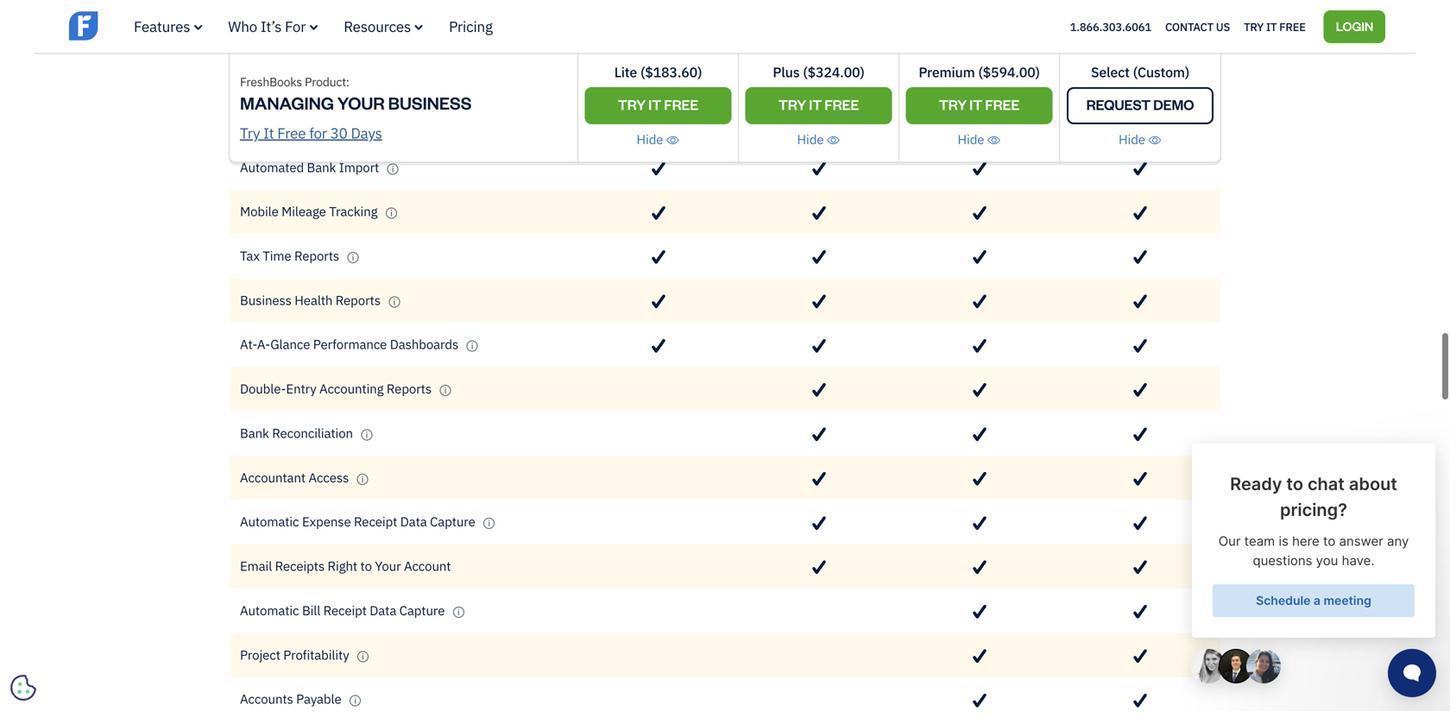 Task type: vqa. For each thing, say whether or not it's contained in the screenshot.
Reports for Time
yes



Task type: locate. For each thing, give the bounding box(es) containing it.
expense
[[302, 514, 351, 530]]

2 horizontal spatial try it free link
[[906, 87, 1053, 124]]

bill
[[302, 602, 321, 619]]

it for ($594.00)
[[970, 95, 983, 114]]

try for lite ($183.60)
[[618, 95, 646, 114]]

reconciliation
[[272, 425, 353, 442]]

unlimited for unlimited expenses
[[240, 114, 296, 131]]

unlimited down "freshbooks"
[[240, 114, 296, 131]]

1 horizontal spatial data
[[400, 514, 427, 530]]

bank down double-
[[240, 425, 269, 442]]

try it free for ($183.60)
[[618, 95, 699, 114]]

try
[[1245, 19, 1264, 34], [618, 95, 646, 114], [779, 95, 807, 114], [939, 95, 967, 114], [240, 124, 260, 143]]

1 vertical spatial reports
[[336, 292, 381, 309]]

capture
[[430, 514, 476, 530], [400, 602, 445, 619]]

select
[[1107, 21, 1155, 43], [1092, 63, 1130, 81]]

free right it
[[1280, 19, 1306, 34]]

free down ($183.60)
[[664, 95, 699, 114]]

select inside managing your business element
[[1107, 21, 1155, 43]]

1 vertical spatial unlimited
[[240, 114, 296, 131]]

automatic
[[240, 514, 299, 530], [240, 602, 299, 619]]

0 vertical spatial unlimited
[[240, 70, 296, 87]]

1 unlimited from the top
[[240, 70, 296, 87]]

unlimited left time-
[[240, 70, 296, 87]]

capture down account
[[400, 602, 445, 619]]

email
[[240, 558, 272, 575]]

try it free link down lite ($183.60)
[[585, 87, 732, 124]]

1 vertical spatial tracking
[[329, 203, 378, 220]]

your inside freshbooks product: managing your business
[[338, 92, 385, 114]]

1 try it free from the left
[[618, 95, 699, 114]]

it for ($183.60)
[[649, 95, 662, 114]]

health
[[295, 292, 333, 309]]

0 vertical spatial tracking
[[332, 70, 381, 87]]

freshbooks
[[240, 74, 302, 90]]

it
[[1267, 19, 1278, 34]]

1 horizontal spatial try it free
[[779, 95, 860, 114]]

free for plus ($324.00)
[[825, 95, 860, 114]]

select up select (custom) at the right top of the page
[[1107, 21, 1155, 43]]

try down lite
[[618, 95, 646, 114]]

receipt for expense
[[354, 514, 398, 530]]

automated
[[240, 159, 304, 176]]

bank
[[307, 159, 336, 176], [240, 425, 269, 442]]

checkmark image
[[813, 73, 826, 87], [973, 73, 987, 87], [652, 117, 666, 132], [652, 161, 666, 176], [813, 161, 826, 176], [973, 161, 987, 176], [1134, 161, 1148, 176], [652, 206, 666, 220], [813, 250, 826, 265], [973, 250, 987, 265], [652, 295, 666, 309], [973, 295, 987, 309], [1134, 295, 1148, 309], [652, 339, 666, 354], [973, 339, 987, 354], [813, 428, 826, 442], [973, 428, 987, 442], [813, 516, 826, 531], [973, 516, 987, 531], [1134, 605, 1148, 620], [1134, 694, 1148, 708]]

business
[[240, 292, 292, 309]]

try up "automated"
[[240, 124, 260, 143]]

pricing link
[[449, 17, 493, 36]]

free for lite ($183.60)
[[664, 95, 699, 114]]

0 vertical spatial bank
[[307, 159, 336, 176]]

try it free for ($594.00)
[[939, 95, 1020, 114]]

try it free down lite ($183.60)
[[618, 95, 699, 114]]

0 vertical spatial data
[[400, 514, 427, 530]]

try it free down the premium ($594.00)
[[939, 95, 1020, 114]]

1 automatic from the top
[[240, 514, 299, 530]]

time
[[263, 247, 292, 264]]

data down your
[[370, 602, 397, 619]]

request
[[1087, 95, 1151, 114]]

your inside managing your business element
[[312, 24, 346, 41]]

it down plus ($324.00)
[[809, 95, 822, 114]]

business
[[349, 24, 411, 41], [388, 92, 472, 114]]

1 vertical spatial capture
[[400, 602, 445, 619]]

0 vertical spatial select
[[1107, 21, 1155, 43]]

2 automatic from the top
[[240, 602, 299, 619]]

managing
[[240, 24, 309, 41], [240, 92, 334, 114]]

1 try it free link from the left
[[585, 87, 732, 124]]

reports down dashboards
[[387, 381, 432, 397]]

try it free link
[[585, 87, 732, 124], [746, 87, 893, 124], [906, 87, 1053, 124]]

1.866.303.6061
[[1071, 19, 1152, 34]]

login link
[[1325, 10, 1386, 43]]

project profitability
[[240, 647, 352, 664]]

it down lite ($183.60)
[[649, 95, 662, 114]]

1 vertical spatial managing
[[240, 92, 334, 114]]

0 vertical spatial automatic
[[240, 514, 299, 530]]

free
[[1280, 19, 1306, 34], [664, 95, 699, 114], [825, 95, 860, 114], [986, 95, 1020, 114], [277, 124, 306, 143]]

i for business health reports
[[393, 297, 396, 307]]

try it free down plus ($324.00)
[[779, 95, 860, 114]]

receipt
[[354, 514, 398, 530], [324, 602, 367, 619]]

receipt up the to
[[354, 514, 398, 530]]

0 horizontal spatial try it free link
[[585, 87, 732, 124]]

reports right time
[[294, 247, 340, 264]]

3 try it free link from the left
[[906, 87, 1053, 124]]

try it free
[[1245, 19, 1306, 34]]

automatic down accountant at left
[[240, 514, 299, 530]]

dashboards
[[390, 336, 459, 353]]

try it free link for ($183.60)
[[585, 87, 732, 124]]

it
[[649, 95, 662, 114], [809, 95, 822, 114], [970, 95, 983, 114], [263, 124, 274, 143]]

reports right health
[[336, 292, 381, 309]]

free down ($324.00)
[[825, 95, 860, 114]]

your right "for"
[[312, 24, 346, 41]]

tracking for time-
[[332, 70, 381, 87]]

who it's for link
[[228, 17, 318, 36]]

0 vertical spatial managing
[[240, 24, 309, 41]]

0 vertical spatial receipt
[[354, 514, 398, 530]]

accountant
[[240, 469, 306, 486]]

reports for health
[[336, 292, 381, 309]]

unlimited time-tracking link
[[240, 70, 400, 87]]

receipt right the bill
[[324, 602, 367, 619]]

capture up account
[[430, 514, 476, 530]]

try for plus ($324.00)
[[779, 95, 807, 114]]

request demo
[[1087, 95, 1195, 114]]

unlimited expenses
[[240, 114, 357, 131]]

1 vertical spatial automatic
[[240, 602, 299, 619]]

2 vertical spatial reports
[[387, 381, 432, 397]]

2 horizontal spatial try it free
[[939, 95, 1020, 114]]

it up "automated"
[[263, 124, 274, 143]]

try it free link down the premium ($594.00)
[[906, 87, 1053, 124]]

your up days
[[338, 92, 385, 114]]

expenses
[[299, 114, 354, 131]]

pricing
[[449, 17, 493, 36]]

1 vertical spatial select
[[1092, 63, 1130, 81]]

3 try it free from the left
[[939, 95, 1020, 114]]

demo
[[1154, 95, 1195, 114]]

mobile
[[240, 203, 279, 220]]

1 vertical spatial your
[[338, 92, 385, 114]]

free down ($594.00)
[[986, 95, 1020, 114]]

2 try it free link from the left
[[746, 87, 893, 124]]

bank down 'for'
[[307, 159, 336, 176]]

who it's for
[[228, 17, 306, 36]]

i for unlimited expenses
[[367, 119, 369, 130]]

accounting
[[320, 381, 384, 397]]

unlimited
[[240, 70, 296, 87], [240, 114, 296, 131]]

reports
[[294, 247, 340, 264], [336, 292, 381, 309], [387, 381, 432, 397]]

data
[[400, 514, 427, 530], [370, 602, 397, 619]]

contact us
[[1166, 19, 1231, 34]]

performance
[[313, 336, 387, 353]]

2 try it free from the left
[[779, 95, 860, 114]]

cookie consent banner dialog
[[13, 499, 272, 699]]

1 vertical spatial data
[[370, 602, 397, 619]]

1 vertical spatial business
[[388, 92, 472, 114]]

2 managing from the top
[[240, 92, 334, 114]]

entry
[[286, 381, 317, 397]]

2 unlimited from the top
[[240, 114, 296, 131]]

try down "premium"
[[939, 95, 967, 114]]

try it free link for ($594.00)
[[906, 87, 1053, 124]]

0 vertical spatial capture
[[430, 514, 476, 530]]

tracking
[[332, 70, 381, 87], [329, 203, 378, 220]]

try it free link down plus ($324.00)
[[746, 87, 893, 124]]

automatic left the bill
[[240, 602, 299, 619]]

1 vertical spatial receipt
[[324, 602, 367, 619]]

payable
[[296, 691, 342, 708]]

select up request
[[1092, 63, 1130, 81]]

cookie preferences image
[[10, 675, 36, 701]]

it down the premium ($594.00)
[[970, 95, 983, 114]]

0 horizontal spatial bank
[[240, 425, 269, 442]]

0 vertical spatial reports
[[294, 247, 340, 264]]

try for premium ($594.00)
[[939, 95, 967, 114]]

glance
[[271, 336, 310, 353]]

data for expense
[[400, 514, 427, 530]]

checkmark image
[[652, 73, 666, 87], [1134, 73, 1148, 87], [813, 117, 826, 132], [973, 117, 987, 132], [1134, 117, 1148, 132], [813, 206, 826, 220], [973, 206, 987, 220], [1134, 206, 1148, 220], [652, 250, 666, 265], [1134, 250, 1148, 265], [813, 295, 826, 309], [813, 339, 826, 354], [1134, 339, 1148, 354], [813, 383, 826, 398], [973, 383, 987, 398], [1134, 383, 1148, 398], [1134, 428, 1148, 442], [813, 472, 826, 487], [973, 472, 987, 487], [1134, 472, 1148, 487], [1134, 516, 1148, 531], [813, 561, 826, 575], [973, 561, 987, 575], [1134, 561, 1148, 575], [973, 605, 987, 620], [973, 649, 987, 664], [1134, 649, 1148, 664], [973, 694, 987, 708]]

bank reconciliation
[[240, 425, 356, 442]]

i
[[367, 119, 369, 130], [392, 163, 394, 174], [390, 208, 393, 219], [352, 252, 354, 263], [393, 297, 396, 307], [471, 341, 474, 352], [445, 385, 447, 396], [366, 430, 368, 440], [362, 474, 364, 485], [488, 518, 491, 529], [458, 607, 460, 618], [362, 651, 364, 662], [354, 696, 357, 707]]

try down plus at right
[[779, 95, 807, 114]]

try it free
[[618, 95, 699, 114], [779, 95, 860, 114], [939, 95, 1020, 114]]

0 horizontal spatial data
[[370, 602, 397, 619]]

data up account
[[400, 514, 427, 530]]

0 vertical spatial your
[[312, 24, 346, 41]]

1 horizontal spatial try it free link
[[746, 87, 893, 124]]

try it free for 30 days
[[240, 124, 382, 143]]

double-entry accounting reports
[[240, 381, 435, 397]]

a-
[[257, 336, 271, 353]]

try it free link for ($324.00)
[[746, 87, 893, 124]]

time-
[[299, 70, 332, 87]]

lite
[[615, 63, 637, 81]]

plus
[[773, 63, 800, 81]]

($324.00)
[[804, 63, 865, 81]]

0 horizontal spatial try it free
[[618, 95, 699, 114]]



Task type: describe. For each thing, give the bounding box(es) containing it.
receipts
[[275, 558, 325, 575]]

it's
[[261, 17, 282, 36]]

automated bank import
[[240, 159, 382, 176]]

tax time reports
[[240, 247, 343, 264]]

try it free link
[[1245, 15, 1306, 38]]

i for mobile mileage tracking
[[390, 208, 393, 219]]

tracking for mileage
[[329, 203, 378, 220]]

0 vertical spatial business
[[349, 24, 411, 41]]

free for premium ($594.00)
[[986, 95, 1020, 114]]

1.866.303.6061 link
[[1071, 19, 1152, 34]]

i for automatic bill receipt data capture
[[458, 607, 460, 618]]

plus ($324.00)
[[773, 63, 865, 81]]

resources
[[344, 17, 411, 36]]

capture for automatic bill receipt data capture
[[400, 602, 445, 619]]

business inside freshbooks product: managing your business
[[388, 92, 472, 114]]

to
[[361, 558, 372, 575]]

managing your business element
[[230, 8, 1221, 712]]

select for select
[[1107, 21, 1155, 43]]

mobile mileage tracking
[[240, 203, 381, 220]]

i for bank reconciliation
[[366, 430, 368, 440]]

profitability
[[284, 647, 349, 664]]

it for ($324.00)
[[809, 95, 822, 114]]

data for bill
[[370, 602, 397, 619]]

30
[[330, 124, 348, 143]]

contact us link
[[1166, 15, 1231, 38]]

double-
[[240, 381, 286, 397]]

i for project profitability
[[362, 651, 364, 662]]

at-a-glance performance dashboards
[[240, 336, 462, 353]]

freshbooks product: managing your business
[[240, 74, 472, 114]]

for
[[309, 124, 327, 143]]

request demo link
[[1067, 87, 1214, 124]]

1 horizontal spatial bank
[[307, 159, 336, 176]]

account
[[404, 558, 451, 575]]

freshbooks logo image
[[69, 9, 203, 42]]

unlimited time-tracking
[[240, 70, 384, 87]]

contact
[[1166, 19, 1214, 34]]

capture for automatic expense receipt data capture
[[430, 514, 476, 530]]

i for tax time reports
[[352, 252, 354, 263]]

receipt for bill
[[324, 602, 367, 619]]

i for automatic expense receipt data capture
[[488, 518, 491, 529]]

who
[[228, 17, 257, 36]]

project
[[240, 647, 281, 664]]

mileage
[[282, 203, 326, 220]]

try it free for 30 days link
[[240, 124, 382, 143]]

($594.00)
[[979, 63, 1040, 81]]

features
[[134, 17, 190, 36]]

try left it
[[1245, 19, 1264, 34]]

access
[[309, 469, 349, 486]]

import
[[339, 159, 379, 176]]

lite ($183.60)
[[615, 63, 702, 81]]

at-
[[240, 336, 257, 353]]

select (custom)
[[1092, 63, 1190, 81]]

your
[[375, 558, 401, 575]]

login
[[1337, 17, 1374, 34]]

accountant access
[[240, 469, 352, 486]]

try it free for ($324.00)
[[779, 95, 860, 114]]

automatic bill receipt data capture
[[240, 602, 448, 619]]

right
[[328, 558, 358, 575]]

1 vertical spatial bank
[[240, 425, 269, 442]]

accounts payable
[[240, 691, 345, 708]]

premium
[[919, 63, 976, 81]]

i for at-a-glance performance dashboards
[[471, 341, 474, 352]]

premium ($594.00)
[[919, 63, 1040, 81]]

automatic expense receipt data capture
[[240, 514, 479, 530]]

reports for time
[[294, 247, 340, 264]]

1 managing from the top
[[240, 24, 309, 41]]

resources link
[[344, 17, 423, 36]]

business health reports
[[240, 292, 384, 309]]

(custom)
[[1134, 63, 1190, 81]]

managing inside freshbooks product: managing your business
[[240, 92, 334, 114]]

product:
[[305, 74, 350, 90]]

i for accountant access
[[362, 474, 364, 485]]

i for accounts payable
[[354, 696, 357, 707]]

automatic for automatic bill receipt data capture
[[240, 602, 299, 619]]

unlimited for unlimited time-tracking
[[240, 70, 296, 87]]

days
[[351, 124, 382, 143]]

for
[[285, 17, 306, 36]]

select for select (custom)
[[1092, 63, 1130, 81]]

us
[[1217, 19, 1231, 34]]

free left 'for'
[[277, 124, 306, 143]]

($183.60)
[[641, 63, 702, 81]]

email receipts right to your account
[[240, 558, 451, 575]]

automatic for automatic expense receipt data capture
[[240, 514, 299, 530]]

accounts
[[240, 691, 293, 708]]

i for double-entry accounting reports
[[445, 385, 447, 396]]

features link
[[134, 17, 202, 36]]

managing your business
[[240, 24, 411, 41]]

i for automated bank import
[[392, 163, 394, 174]]

tax
[[240, 247, 260, 264]]



